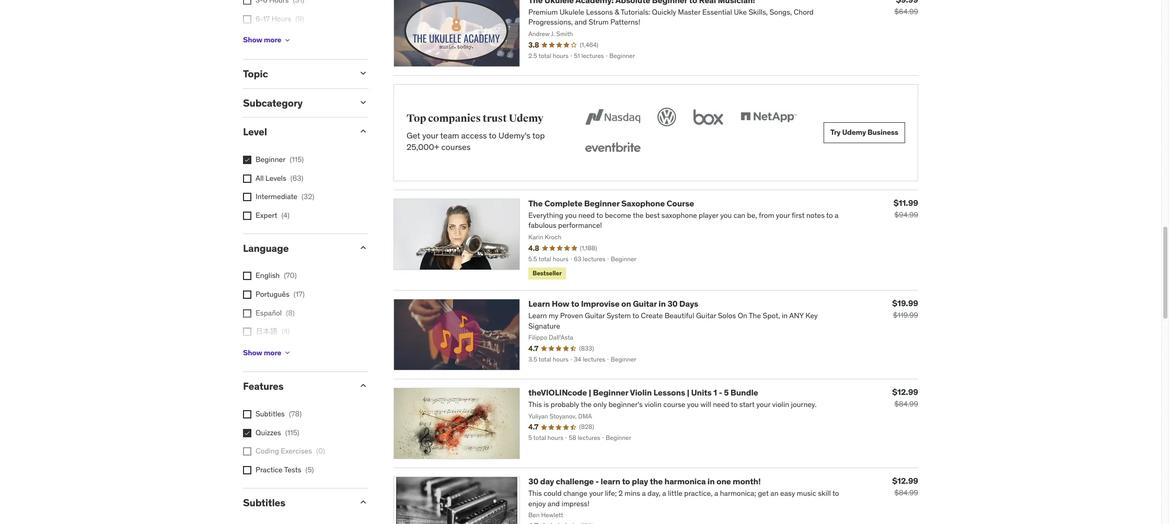 Task type: locate. For each thing, give the bounding box(es) containing it.
in
[[659, 298, 666, 309], [708, 476, 715, 487]]

to left play
[[622, 476, 630, 487]]

xsmall image left english
[[243, 272, 251, 280]]

2 more from the top
[[264, 348, 281, 358]]

xsmall image
[[243, 15, 251, 23], [243, 156, 251, 164], [243, 193, 251, 202], [243, 272, 251, 280], [243, 291, 251, 299], [243, 429, 251, 438], [243, 466, 251, 475]]

how
[[552, 298, 570, 309]]

topic button
[[243, 67, 350, 80]]

$84.99
[[895, 399, 919, 409], [895, 488, 919, 498]]

practice tests (5)
[[256, 465, 314, 475]]

(4)
[[282, 211, 290, 220], [282, 327, 290, 336]]

more for português
[[264, 348, 281, 358]]

xsmall image for intermediate
[[243, 193, 251, 202]]

$12.99 $84.99
[[893, 387, 919, 409], [893, 476, 919, 498]]

show more button down the 日本語
[[243, 343, 292, 364]]

violin
[[630, 387, 652, 398]]

(0)
[[316, 447, 325, 456]]

4 small image from the top
[[358, 381, 369, 391]]

access
[[461, 130, 487, 141]]

small image for features
[[358, 381, 369, 391]]

eventbrite image
[[583, 137, 643, 160]]

xsmall image left quizzes
[[243, 429, 251, 438]]

0 vertical spatial show more
[[243, 35, 281, 45]]

1 show more button from the top
[[243, 30, 292, 51]]

2 $12.99 $84.99 from the top
[[893, 476, 919, 498]]

beginner
[[256, 155, 286, 164], [584, 198, 620, 208], [593, 387, 629, 398]]

show
[[243, 35, 262, 45], [243, 348, 262, 358]]

1 xsmall image from the top
[[243, 15, 251, 23]]

intermediate
[[256, 192, 298, 202]]

1 vertical spatial to
[[571, 298, 579, 309]]

more down 17
[[264, 35, 281, 45]]

0 vertical spatial (115)
[[290, 155, 304, 164]]

español
[[256, 308, 282, 318]]

0 vertical spatial udemy
[[509, 112, 544, 125]]

expert
[[256, 211, 277, 220]]

try udemy business link
[[824, 122, 906, 143]]

show more button for 6-
[[243, 30, 292, 51]]

0 vertical spatial $12.99 $84.99
[[893, 387, 919, 409]]

beginner left violin
[[593, 387, 629, 398]]

1 $84.99 from the top
[[895, 399, 919, 409]]

show for 6-17 hours
[[243, 35, 262, 45]]

to down trust
[[489, 130, 497, 141]]

hours right 17
[[272, 14, 291, 23]]

0 vertical spatial show more button
[[243, 30, 292, 51]]

top
[[407, 112, 426, 125]]

17+ hours
[[256, 33, 288, 42]]

-
[[719, 387, 722, 398], [596, 476, 599, 487]]

(4) down intermediate (32)
[[282, 211, 290, 220]]

0 vertical spatial in
[[659, 298, 666, 309]]

1 horizontal spatial |
[[687, 387, 690, 398]]

english
[[256, 271, 280, 280]]

xsmall image for all levels (63)
[[243, 175, 251, 183]]

7 xsmall image from the top
[[243, 466, 251, 475]]

xsmall image left intermediate
[[243, 193, 251, 202]]

small image
[[358, 242, 369, 253]]

top
[[533, 130, 545, 141]]

show more down the 日本語
[[243, 348, 281, 358]]

team
[[440, 130, 459, 141]]

small image for topic
[[358, 68, 369, 78]]

| left units
[[687, 387, 690, 398]]

beginner up the 'levels'
[[256, 155, 286, 164]]

1 vertical spatial $12.99
[[893, 476, 919, 486]]

0 vertical spatial (4)
[[282, 211, 290, 220]]

(4) down (8) in the bottom of the page
[[282, 327, 290, 336]]

0 vertical spatial subtitles
[[256, 409, 285, 419]]

| right 'theviolincode'
[[589, 387, 591, 398]]

beginner right complete
[[584, 198, 620, 208]]

4 xsmall image from the top
[[243, 272, 251, 280]]

1 horizontal spatial -
[[719, 387, 722, 398]]

show more button
[[243, 30, 292, 51], [243, 343, 292, 364]]

the complete beginner saxophone course
[[529, 198, 694, 208]]

$64.99
[[895, 7, 919, 16]]

$12.99
[[893, 387, 919, 397], [893, 476, 919, 486]]

0 vertical spatial $84.99
[[895, 399, 919, 409]]

17
[[263, 14, 270, 23]]

levels
[[266, 174, 286, 183]]

1 vertical spatial beginner
[[584, 198, 620, 208]]

0 horizontal spatial udemy
[[509, 112, 544, 125]]

2 show more button from the top
[[243, 343, 292, 364]]

xsmall image left practice
[[243, 466, 251, 475]]

1 vertical spatial show more button
[[243, 343, 292, 364]]

udemy up udemy's
[[509, 112, 544, 125]]

5 xsmall image from the top
[[243, 291, 251, 299]]

1 horizontal spatial in
[[708, 476, 715, 487]]

english (70)
[[256, 271, 297, 280]]

theviolincode | beginner violin lessons | units 1 - 5 bundle link
[[529, 387, 758, 398]]

learn how to improvise on guitar in 30 days
[[529, 298, 699, 309]]

show more
[[243, 35, 281, 45], [243, 348, 281, 358]]

1 horizontal spatial 30
[[668, 298, 678, 309]]

2 | from the left
[[687, 387, 690, 398]]

1 vertical spatial $12.99 $84.99
[[893, 476, 919, 498]]

one
[[717, 476, 731, 487]]

netapp image
[[739, 105, 799, 128]]

0 horizontal spatial 30
[[529, 476, 539, 487]]

subtitles
[[256, 409, 285, 419], [243, 496, 285, 509]]

show down the 6-
[[243, 35, 262, 45]]

subtitles (78)
[[256, 409, 302, 419]]

subtitles down practice
[[243, 496, 285, 509]]

(115)
[[290, 155, 304, 164], [285, 428, 299, 438]]

more down 日本語 (4)
[[264, 348, 281, 358]]

1 $12.99 $84.99 from the top
[[893, 387, 919, 409]]

30 day challenge - learn to play the harmonica in one month!
[[529, 476, 761, 487]]

1 vertical spatial show more
[[243, 348, 281, 358]]

1 vertical spatial more
[[264, 348, 281, 358]]

language button
[[243, 242, 350, 254]]

exercises
[[281, 447, 312, 456]]

(63)
[[291, 174, 303, 183]]

3 xsmall image from the top
[[243, 193, 251, 202]]

(115) up (63)
[[290, 155, 304, 164]]

theviolincode | beginner violin lessons | units 1 - 5 bundle
[[529, 387, 758, 398]]

xsmall image down level
[[243, 156, 251, 164]]

3 small image from the top
[[358, 126, 369, 137]]

2 $84.99 from the top
[[895, 488, 919, 498]]

show down the 日本語
[[243, 348, 262, 358]]

português (17)
[[256, 290, 305, 299]]

0 vertical spatial show
[[243, 35, 262, 45]]

1 | from the left
[[589, 387, 591, 398]]

30 left day
[[529, 476, 539, 487]]

1 vertical spatial (4)
[[282, 327, 290, 336]]

$12.99 for theviolincode | beginner violin lessons | units 1 - 5 bundle
[[893, 387, 919, 397]]

business
[[868, 128, 899, 137]]

udemy
[[509, 112, 544, 125], [842, 128, 866, 137]]

$119.99
[[894, 310, 919, 320]]

to right how
[[571, 298, 579, 309]]

30
[[668, 298, 678, 309], [529, 476, 539, 487]]

0 horizontal spatial to
[[489, 130, 497, 141]]

show more button for português
[[243, 343, 292, 364]]

udemy right try
[[842, 128, 866, 137]]

hours right 17+
[[269, 33, 288, 42]]

(9)
[[296, 14, 304, 23]]

日本語
[[256, 327, 278, 336]]

$12.99 $84.99 for theviolincode | beginner violin lessons | units 1 - 5 bundle
[[893, 387, 919, 409]]

6 xsmall image from the top
[[243, 429, 251, 438]]

1 horizontal spatial udemy
[[842, 128, 866, 137]]

1 vertical spatial $84.99
[[895, 488, 919, 498]]

2 horizontal spatial to
[[622, 476, 630, 487]]

beginner (115)
[[256, 155, 304, 164]]

more
[[264, 35, 281, 45], [264, 348, 281, 358]]

1 vertical spatial show
[[243, 348, 262, 358]]

subcategory
[[243, 97, 303, 109]]

2 $12.99 from the top
[[893, 476, 919, 486]]

0 vertical spatial to
[[489, 130, 497, 141]]

2 xsmall image from the top
[[243, 156, 251, 164]]

try udemy business
[[831, 128, 899, 137]]

small image
[[358, 68, 369, 78], [358, 97, 369, 108], [358, 126, 369, 137], [358, 381, 369, 391], [358, 497, 369, 507]]

0 horizontal spatial in
[[659, 298, 666, 309]]

2 small image from the top
[[358, 97, 369, 108]]

(78)
[[289, 409, 302, 419]]

xsmall image for english
[[243, 272, 251, 280]]

in right guitar
[[659, 298, 666, 309]]

beginner for theviolincode
[[593, 387, 629, 398]]

(115) up coding exercises (0)
[[285, 428, 299, 438]]

1 show from the top
[[243, 35, 262, 45]]

1 more from the top
[[264, 35, 281, 45]]

1
[[714, 387, 717, 398]]

0 horizontal spatial |
[[589, 387, 591, 398]]

subtitles up quizzes
[[256, 409, 285, 419]]

all
[[256, 174, 264, 183]]

- left learn
[[596, 476, 599, 487]]

xsmall image for expert (4)
[[243, 212, 251, 220]]

show more down the 6-
[[243, 35, 281, 45]]

xsmall image left português
[[243, 291, 251, 299]]

1 vertical spatial subtitles
[[243, 496, 285, 509]]

xsmall image
[[243, 0, 251, 5], [284, 36, 292, 44], [243, 175, 251, 183], [243, 212, 251, 220], [243, 309, 251, 318], [243, 328, 251, 336], [284, 349, 292, 357], [243, 411, 251, 419], [243, 448, 251, 456]]

日本語 (4)
[[256, 327, 290, 336]]

show more button down 17
[[243, 30, 292, 51]]

1 small image from the top
[[358, 68, 369, 78]]

1 vertical spatial -
[[596, 476, 599, 487]]

2 show from the top
[[243, 348, 262, 358]]

1 vertical spatial (115)
[[285, 428, 299, 438]]

challenge
[[556, 476, 594, 487]]

1 $12.99 from the top
[[893, 387, 919, 397]]

try
[[831, 128, 841, 137]]

xsmall image left the 6-
[[243, 15, 251, 23]]

in left "one"
[[708, 476, 715, 487]]

to inside top companies trust udemy get your team access to udemy's top 25,000+ courses
[[489, 130, 497, 141]]

1 show more from the top
[[243, 35, 281, 45]]

0 vertical spatial $12.99
[[893, 387, 919, 397]]

30 left days
[[668, 298, 678, 309]]

- right 1
[[719, 387, 722, 398]]

2 vertical spatial beginner
[[593, 387, 629, 398]]

subtitles for subtitles
[[243, 496, 285, 509]]

0 vertical spatial more
[[264, 35, 281, 45]]

5 small image from the top
[[358, 497, 369, 507]]

xsmall image for subtitles (78)
[[243, 411, 251, 419]]

2 show more from the top
[[243, 348, 281, 358]]

$11.99 $94.99
[[894, 197, 919, 219]]

6-
[[256, 14, 263, 23]]

features
[[243, 380, 284, 393]]

guitar
[[633, 298, 657, 309]]



Task type: describe. For each thing, give the bounding box(es) containing it.
learn
[[601, 476, 621, 487]]

show more for português
[[243, 348, 281, 358]]

subcategory button
[[243, 97, 350, 109]]

العربية
[[256, 345, 271, 355]]

$12.99 for 30 day challenge - learn to play the harmonica in one month!
[[893, 476, 919, 486]]

month!
[[733, 476, 761, 487]]

0 horizontal spatial -
[[596, 476, 599, 487]]

0 vertical spatial -
[[719, 387, 722, 398]]

xsmall image for 6-
[[243, 15, 251, 23]]

(5)
[[306, 465, 314, 475]]

learn
[[529, 298, 550, 309]]

(4) for expert (4)
[[282, 211, 290, 220]]

(4) for 日本語 (4)
[[282, 327, 290, 336]]

small image for subcategory
[[358, 97, 369, 108]]

2 vertical spatial to
[[622, 476, 630, 487]]

$84.99 for theviolincode | beginner violin lessons | units 1 - 5 bundle
[[895, 399, 919, 409]]

play
[[632, 476, 648, 487]]

30 day challenge - learn to play the harmonica in one month! link
[[529, 476, 761, 487]]

harmonica
[[665, 476, 706, 487]]

day
[[540, 476, 554, 487]]

1 vertical spatial in
[[708, 476, 715, 487]]

quizzes (115)
[[256, 428, 299, 438]]

1 horizontal spatial to
[[571, 298, 579, 309]]

saxophone
[[622, 198, 665, 208]]

0 vertical spatial hours
[[272, 14, 291, 23]]

the
[[529, 198, 543, 208]]

small image for subtitles
[[358, 497, 369, 507]]

$19.99 $119.99
[[893, 298, 919, 320]]

beginner for the
[[584, 198, 620, 208]]

tests
[[284, 465, 301, 475]]

more for 6-
[[264, 35, 281, 45]]

(115) for quizzes (115)
[[285, 428, 299, 438]]

25,000+
[[407, 142, 440, 152]]

$84.99 for 30 day challenge - learn to play the harmonica in one month!
[[895, 488, 919, 498]]

learn how to improvise on guitar in 30 days link
[[529, 298, 699, 309]]

subtitles button
[[243, 496, 350, 509]]

box image
[[691, 105, 726, 128]]

(32)
[[302, 192, 314, 202]]

$11.99
[[894, 197, 919, 208]]

lessons
[[654, 387, 685, 398]]

xsmall image for quizzes
[[243, 429, 251, 438]]

bundle
[[731, 387, 758, 398]]

top companies trust udemy get your team access to udemy's top 25,000+ courses
[[407, 112, 545, 152]]

xsmall image for practice
[[243, 466, 251, 475]]

udemy inside top companies trust udemy get your team access to udemy's top 25,000+ courses
[[509, 112, 544, 125]]

0 vertical spatial beginner
[[256, 155, 286, 164]]

português
[[256, 290, 290, 299]]

level
[[243, 126, 267, 138]]

xsmall image for beginner
[[243, 156, 251, 164]]

(70)
[[284, 271, 297, 280]]

expert (4)
[[256, 211, 290, 220]]

español (8)
[[256, 308, 295, 318]]

(17)
[[294, 290, 305, 299]]

subtitles for subtitles (78)
[[256, 409, 285, 419]]

$19.99
[[893, 298, 919, 308]]

companies
[[428, 112, 481, 125]]

quizzes
[[256, 428, 281, 438]]

the complete beginner saxophone course link
[[529, 198, 694, 208]]

$94.99
[[895, 210, 919, 219]]

xsmall image for coding exercises (0)
[[243, 448, 251, 456]]

your
[[422, 130, 438, 141]]

volkswagen image
[[656, 105, 679, 128]]

units
[[691, 387, 712, 398]]

days
[[680, 298, 699, 309]]

course
[[667, 198, 694, 208]]

all levels (63)
[[256, 174, 303, 183]]

1 vertical spatial hours
[[269, 33, 288, 42]]

features button
[[243, 380, 350, 393]]

$12.99 $84.99 for 30 day challenge - learn to play the harmonica in one month!
[[893, 476, 919, 498]]

topic
[[243, 67, 268, 80]]

improvise
[[581, 298, 620, 309]]

0 vertical spatial 30
[[668, 298, 678, 309]]

1 vertical spatial udemy
[[842, 128, 866, 137]]

(115) for beginner (115)
[[290, 155, 304, 164]]

courses
[[442, 142, 471, 152]]

on
[[622, 298, 631, 309]]

coding exercises (0)
[[256, 447, 325, 456]]

udemy's
[[499, 130, 531, 141]]

show for português
[[243, 348, 262, 358]]

trust
[[483, 112, 507, 125]]

theviolincode
[[529, 387, 587, 398]]

level button
[[243, 126, 350, 138]]

get
[[407, 130, 420, 141]]

17+
[[256, 33, 267, 42]]

small image for level
[[358, 126, 369, 137]]

xsmall image for 日本語 (4)
[[243, 328, 251, 336]]

xsmall image for português
[[243, 291, 251, 299]]

5
[[724, 387, 729, 398]]

coding
[[256, 447, 279, 456]]

show more for 6-
[[243, 35, 281, 45]]

6-17 hours (9)
[[256, 14, 304, 23]]

1 vertical spatial 30
[[529, 476, 539, 487]]

intermediate (32)
[[256, 192, 314, 202]]

nasdaq image
[[583, 105, 643, 128]]

complete
[[545, 198, 583, 208]]

xsmall image for español (8)
[[243, 309, 251, 318]]

the
[[650, 476, 663, 487]]

language
[[243, 242, 289, 254]]



Task type: vqa. For each thing, say whether or not it's contained in the screenshot.
just
no



